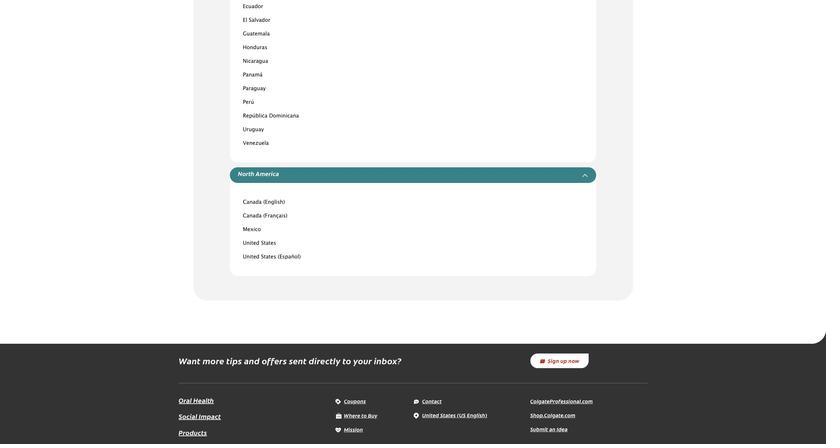 Task type: describe. For each thing, give the bounding box(es) containing it.
uruguay
[[243, 127, 264, 132]]

united for united states
[[243, 241, 259, 246]]

social
[[179, 412, 197, 421]]

honduras link
[[243, 45, 267, 50]]

submit an idea link
[[530, 426, 568, 433]]

shop.colgate.com link
[[530, 412, 576, 419]]

united states
[[243, 241, 276, 246]]

canada (english)
[[243, 200, 285, 205]]

sign up now
[[548, 357, 579, 365]]

salvador
[[249, 18, 270, 23]]

social impact link
[[179, 411, 221, 422]]

dominicana
[[269, 114, 299, 119]]

sent
[[289, 355, 307, 367]]

your
[[353, 355, 372, 367]]

united for united states (us english)
[[422, 412, 439, 419]]

(français)
[[263, 214, 287, 218]]

perú
[[243, 100, 254, 105]]

impact
[[199, 412, 221, 421]]

el salvador link
[[243, 18, 270, 23]]

colgateprofessional.com
[[530, 398, 593, 405]]

contact link
[[413, 398, 442, 405]]

united states link
[[243, 241, 276, 246]]

perú link
[[243, 100, 254, 105]]

united states (español)
[[243, 255, 301, 260]]

where
[[344, 412, 360, 419]]

panamá link
[[243, 73, 263, 78]]

el
[[243, 18, 247, 23]]

guatemala
[[243, 32, 270, 37]]

república
[[243, 114, 267, 119]]

states for united states (español)
[[261, 255, 276, 260]]

nicaragua
[[243, 59, 268, 64]]

directly
[[309, 355, 341, 367]]

where to buy
[[344, 412, 378, 419]]

want more tips and offers sent directly to your inbox?
[[179, 355, 402, 367]]

products link
[[179, 428, 207, 438]]

mission link
[[335, 426, 363, 433]]

el salvador
[[243, 18, 270, 23]]

uruguay link
[[243, 127, 264, 132]]

canada (français) link
[[243, 214, 287, 218]]

paraguay link
[[243, 86, 266, 91]]

mission
[[344, 426, 363, 433]]

1 vertical spatial to
[[362, 412, 367, 419]]

inbox?
[[374, 355, 402, 367]]

venezuela link
[[243, 141, 269, 146]]

(español)
[[278, 255, 301, 260]]

panamá
[[243, 73, 263, 78]]

and
[[244, 355, 260, 367]]

states for united states (us english)
[[440, 412, 456, 419]]



Task type: vqa. For each thing, say whether or not it's contained in the screenshot.


Task type: locate. For each thing, give the bounding box(es) containing it.
an
[[549, 426, 556, 433]]

states
[[261, 241, 276, 246], [261, 255, 276, 260], [440, 412, 456, 419]]

2 vertical spatial states
[[440, 412, 456, 419]]

sign up now link
[[530, 354, 589, 368]]

canada for canada (english)
[[243, 200, 262, 205]]

submit an idea
[[530, 426, 568, 433]]

states for united states
[[261, 241, 276, 246]]

guatemala link
[[243, 32, 270, 37]]

states up united states (español)
[[261, 241, 276, 246]]

(us
[[457, 412, 466, 419]]

north
[[238, 170, 254, 178]]

united for united states (español)
[[243, 255, 259, 260]]

oral
[[179, 396, 192, 405]]

2 canada from the top
[[243, 214, 262, 218]]

more
[[203, 355, 224, 367]]

colgateprofessional.com link
[[530, 398, 593, 405]]

0 vertical spatial to
[[343, 355, 351, 367]]

1 vertical spatial states
[[261, 255, 276, 260]]

tips
[[226, 355, 242, 367]]

coupons link
[[335, 398, 366, 405]]

nicaragua link
[[243, 59, 268, 64]]

paraguay
[[243, 86, 266, 91]]

buy
[[368, 412, 378, 419]]

united states (us english)
[[422, 412, 487, 419]]

idea
[[557, 426, 568, 433]]

rounded corner image
[[812, 330, 826, 344]]

submit
[[530, 426, 548, 433]]

coupons
[[344, 398, 366, 405]]

health
[[193, 396, 214, 405]]

0 vertical spatial canada
[[243, 200, 262, 205]]

república dominicana link
[[243, 114, 299, 119]]

up
[[561, 357, 567, 365]]

1 horizontal spatial to
[[362, 412, 367, 419]]

to left buy
[[362, 412, 367, 419]]

north america
[[238, 170, 279, 178]]

canada (english) link
[[243, 200, 285, 205]]

oral health
[[179, 396, 214, 405]]

1 vertical spatial united
[[243, 255, 259, 260]]

1 canada from the top
[[243, 200, 262, 205]]

to left your
[[343, 355, 351, 367]]

(english)
[[263, 200, 285, 205]]

0 vertical spatial united
[[243, 241, 259, 246]]

united states (español) link
[[243, 255, 301, 260]]

want
[[179, 355, 201, 367]]

united down contact
[[422, 412, 439, 419]]

sign
[[548, 357, 559, 365]]

0 vertical spatial states
[[261, 241, 276, 246]]

states left '(us'
[[440, 412, 456, 419]]

0 horizontal spatial to
[[343, 355, 351, 367]]

states down united states link
[[261, 255, 276, 260]]

1 vertical spatial canada
[[243, 214, 262, 218]]

venezuela
[[243, 141, 269, 146]]

united
[[243, 241, 259, 246], [243, 255, 259, 260], [422, 412, 439, 419]]

2 vertical spatial united
[[422, 412, 439, 419]]

honduras
[[243, 45, 267, 50]]

united down united states
[[243, 255, 259, 260]]

shop.colgate.com
[[530, 412, 576, 419]]

united down mexico link
[[243, 241, 259, 246]]

english)
[[467, 412, 487, 419]]

products
[[179, 428, 207, 437]]

canada (français)
[[243, 214, 287, 218]]

offers
[[262, 355, 287, 367]]

oral health link
[[179, 396, 214, 405]]

república dominicana
[[243, 114, 299, 119]]

canada for canada (français)
[[243, 214, 262, 218]]

ecuador
[[243, 4, 263, 9]]

america
[[256, 170, 279, 178]]

social impact
[[179, 412, 221, 421]]

canada
[[243, 200, 262, 205], [243, 214, 262, 218]]

where to buy link
[[335, 412, 378, 419]]

ecuador link
[[243, 4, 263, 9]]

mexico
[[243, 227, 261, 232]]

to
[[343, 355, 351, 367], [362, 412, 367, 419]]

canada up canada (français) on the top left of page
[[243, 200, 262, 205]]

mexico link
[[243, 227, 261, 232]]

north america button
[[238, 170, 279, 178]]

now
[[569, 357, 579, 365]]

contact
[[422, 398, 442, 405]]

canada up mexico link
[[243, 214, 262, 218]]



